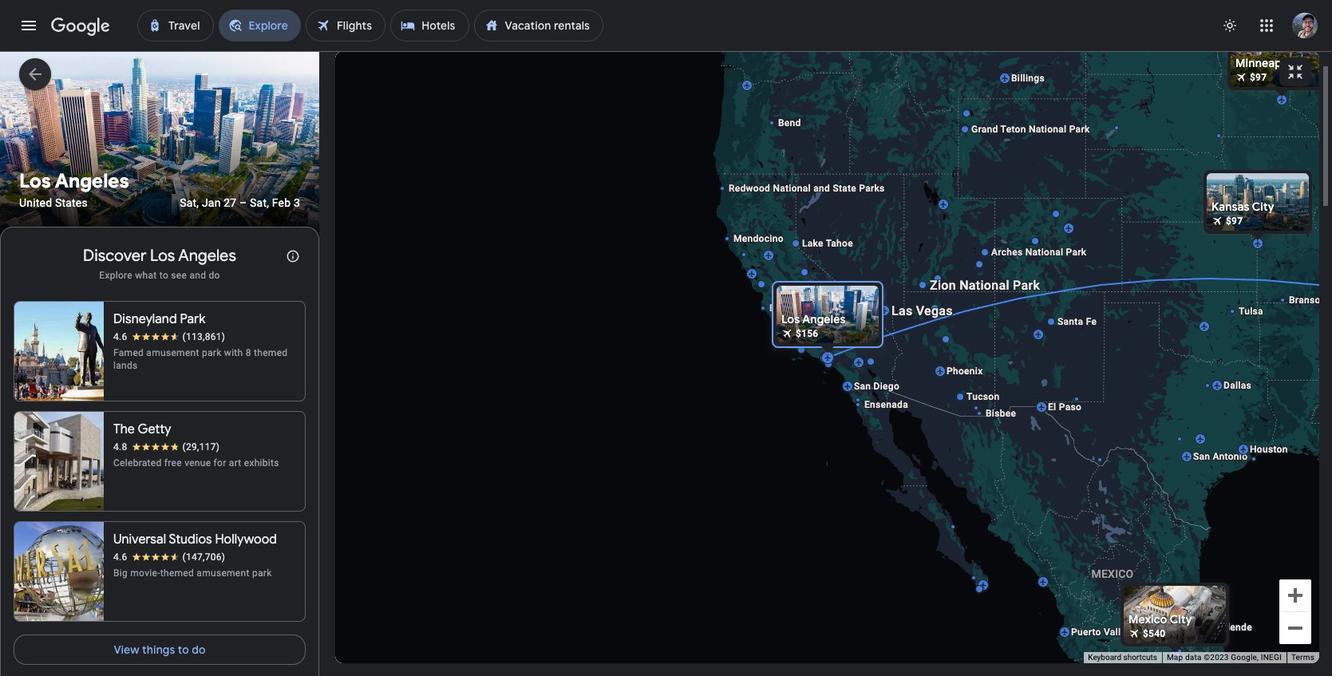 Task type: locate. For each thing, give the bounding box(es) containing it.
english
[[70, 650, 108, 664]]

0 vertical spatial city
[[1252, 199, 1275, 214]]

to
[[160, 270, 169, 281], [178, 642, 189, 657]]

0 vertical spatial san
[[854, 380, 871, 392]]

do right states) on the left bottom of page
[[192, 642, 206, 657]]

amusement
[[146, 347, 199, 358], [197, 567, 250, 579]]

4.6 for disneyland park
[[113, 331, 127, 342]]

themed
[[254, 347, 288, 358], [160, 567, 194, 579]]

san antonio
[[1193, 451, 1248, 462]]

park
[[1069, 123, 1090, 135], [1066, 246, 1087, 258], [1013, 277, 1040, 293], [180, 311, 206, 327]]

discover los angeles
[[83, 246, 236, 266]]

los angeles up 156 us dollars text box
[[781, 312, 846, 326]]

art
[[229, 457, 242, 468]]

1 horizontal spatial do
[[209, 270, 220, 281]]

0 horizontal spatial city
[[1170, 612, 1192, 626]]

los up united
[[19, 169, 51, 193]]

mendocino
[[733, 233, 784, 244]]

big
[[769, 302, 784, 313], [113, 567, 128, 579]]

angeles up $156
[[802, 312, 846, 326]]

los
[[19, 169, 51, 193], [150, 246, 175, 266], [781, 312, 800, 326]]

amusement inside famed amusement park with 8 themed lands
[[146, 347, 199, 358]]

4.6
[[113, 331, 127, 342], [113, 551, 127, 563]]

1 vertical spatial angeles
[[178, 246, 236, 266]]

2 sat, from the left
[[250, 196, 269, 209]]

los angeles
[[19, 169, 129, 193], [781, 312, 846, 326]]

map region
[[319, 0, 1333, 676]]

0 vertical spatial los
[[19, 169, 51, 193]]

disneyland park
[[113, 311, 206, 327]]

4.6 out of 5 stars from 147,706 reviews image
[[113, 551, 225, 563]]

sat, left jan
[[180, 196, 199, 209]]

2 vertical spatial san
[[1152, 622, 1169, 633]]

san left miguel
[[1152, 622, 1169, 633]]

4.6 inside 4.6 out of 5 stars from 113,861 reviews image
[[113, 331, 127, 342]]

amusement down 4.6 out of 5 stars from 113,861 reviews image
[[146, 347, 199, 358]]

0 horizontal spatial park
[[202, 347, 222, 358]]

2 4.6 from the top
[[113, 551, 127, 563]]

2 vertical spatial los
[[781, 312, 800, 326]]

city right kansas
[[1252, 199, 1275, 214]]

teton
[[1001, 123, 1026, 135]]

big left movie-
[[113, 567, 128, 579]]

1 vertical spatial themed
[[160, 567, 194, 579]]

and
[[813, 182, 830, 194], [190, 270, 206, 281]]

national right redwood
[[773, 182, 811, 194]]

park up (113,861)
[[180, 311, 206, 327]]

arches
[[991, 246, 1023, 258]]

$156
[[796, 328, 818, 339]]

park down (113,861)
[[202, 347, 222, 358]]

city left 'de' at bottom right
[[1170, 612, 1192, 626]]

1 horizontal spatial themed
[[254, 347, 288, 358]]

1 horizontal spatial and
[[813, 182, 830, 194]]

0 horizontal spatial themed
[[160, 567, 194, 579]]

1 vertical spatial 97 us dollars text field
[[1226, 215, 1243, 226]]

2 vertical spatial angeles
[[802, 312, 846, 326]]

0 vertical spatial $97
[[1250, 71, 1267, 83]]

do right see
[[209, 270, 220, 281]]

phoenix
[[947, 365, 983, 376]]

puerto vallarta
[[1071, 626, 1139, 638]]

zion national park
[[930, 277, 1040, 293]]

things
[[142, 642, 175, 657]]

1 horizontal spatial 97 us dollars text field
[[1250, 71, 1267, 83]]

san for san antonio
[[1193, 451, 1210, 462]]

national
[[1029, 123, 1067, 135], [773, 182, 811, 194], [1025, 246, 1063, 258], [960, 277, 1010, 293]]

2 horizontal spatial los
[[781, 312, 800, 326]]

0 vertical spatial 97 us dollars text field
[[1250, 71, 1267, 83]]

san left diego
[[854, 380, 871, 392]]

mexico
[[1092, 567, 1134, 580], [1129, 612, 1167, 626]]

0 vertical spatial do
[[209, 270, 220, 281]]

shortcuts
[[1124, 653, 1158, 662]]

famed
[[113, 347, 144, 358]]

exhibits
[[244, 457, 279, 468]]

park right the 'arches'
[[1066, 246, 1087, 258]]

0 vertical spatial los angeles
[[19, 169, 129, 193]]

san left the antonio
[[1193, 451, 1210, 462]]

4.6 down universal
[[113, 551, 127, 563]]

1 horizontal spatial $97
[[1250, 71, 1267, 83]]

0 vertical spatial and
[[813, 182, 830, 194]]

park inside famed amusement park with 8 themed lands
[[202, 347, 222, 358]]

0 vertical spatial big
[[769, 302, 784, 313]]

8
[[246, 347, 251, 358]]

park down arches national park
[[1013, 277, 1040, 293]]

grand
[[971, 123, 998, 135]]

angeles inside the map region
[[802, 312, 846, 326]]

usd
[[245, 650, 267, 664]]

1 vertical spatial los angeles
[[781, 312, 846, 326]]

1 vertical spatial $97
[[1226, 215, 1243, 226]]

los angeles up states
[[19, 169, 129, 193]]

terms link
[[1292, 653, 1315, 662]]

english (united states) button
[[40, 644, 202, 670]]

0 vertical spatial to
[[160, 270, 169, 281]]

0 horizontal spatial los
[[19, 169, 51, 193]]

1 horizontal spatial big
[[769, 302, 784, 313]]

big inside the map region
[[769, 302, 784, 313]]

mexico city
[[1129, 612, 1192, 626]]

angeles up see
[[178, 246, 236, 266]]

0 vertical spatial 4.6
[[113, 331, 127, 342]]

minneapolis
[[1236, 55, 1301, 70]]

diego
[[874, 380, 900, 392]]

angeles
[[55, 169, 129, 193], [178, 246, 236, 266], [802, 312, 846, 326]]

tucson
[[967, 391, 1000, 402]]

1 horizontal spatial san
[[1152, 622, 1169, 633]]

angeles up states
[[55, 169, 129, 193]]

1 vertical spatial city
[[1170, 612, 1192, 626]]

themed inside famed amusement park with 8 themed lands
[[254, 347, 288, 358]]

1 4.6 from the top
[[113, 331, 127, 342]]

kansas
[[1212, 199, 1250, 214]]

los up 156 us dollars text box
[[781, 312, 800, 326]]

1 vertical spatial to
[[178, 642, 189, 657]]

97 us dollars text field down minneapolis
[[1250, 71, 1267, 83]]

0 horizontal spatial big
[[113, 567, 128, 579]]

keyboard shortcuts
[[1089, 653, 1158, 662]]

terms
[[1292, 653, 1315, 662]]

1 horizontal spatial sat,
[[250, 196, 269, 209]]

1 horizontal spatial city
[[1252, 199, 1275, 214]]

san miguel de allende
[[1152, 622, 1252, 633]]

0 horizontal spatial san
[[854, 380, 871, 392]]

sur
[[787, 302, 802, 313]]

about these results image
[[274, 237, 312, 275]]

and right see
[[190, 270, 206, 281]]

1 vertical spatial do
[[192, 642, 206, 657]]

0 horizontal spatial angeles
[[55, 169, 129, 193]]

4.6 up famed
[[113, 331, 127, 342]]

lake tahoe
[[802, 238, 853, 249]]

1 vertical spatial 4.6
[[113, 551, 127, 563]]

0 vertical spatial mexico
[[1092, 567, 1134, 580]]

and left state
[[813, 182, 830, 194]]

$97 for minneapolis
[[1250, 71, 1267, 83]]

themed right the 8
[[254, 347, 288, 358]]

1 horizontal spatial to
[[178, 642, 189, 657]]

national for redwood national and state parks
[[773, 182, 811, 194]]

national right the 'arches'
[[1025, 246, 1063, 258]]

1 vertical spatial los
[[150, 246, 175, 266]]

national down the 'arches'
[[960, 277, 1010, 293]]

arches national park
[[991, 246, 1087, 258]]

1 vertical spatial san
[[1193, 451, 1210, 462]]

the
[[113, 421, 135, 437]]

to right things
[[178, 642, 189, 657]]

2 horizontal spatial san
[[1193, 451, 1210, 462]]

$97 down kansas
[[1226, 215, 1243, 226]]

0 horizontal spatial to
[[160, 270, 169, 281]]

state
[[833, 182, 856, 194]]

city for mexico city
[[1170, 612, 1192, 626]]

sat,
[[180, 196, 199, 209], [250, 196, 269, 209]]

movie-
[[130, 567, 160, 579]]

keyboard
[[1089, 653, 1122, 662]]

usd button
[[214, 644, 280, 670]]

mexico up $540 text field
[[1129, 612, 1167, 626]]

0 horizontal spatial sat,
[[180, 196, 199, 209]]

1 horizontal spatial los angeles
[[781, 312, 846, 326]]

sat, right –
[[250, 196, 269, 209]]

los angeles inside the map region
[[781, 312, 846, 326]]

venue
[[185, 457, 211, 468]]

celebrated free venue for art exhibits
[[113, 457, 279, 468]]

big for big sur
[[769, 302, 784, 313]]

2 horizontal spatial angeles
[[802, 312, 846, 326]]

to left see
[[160, 270, 169, 281]]

themed down 4.6 out of 5 stars from 147,706 reviews image
[[160, 567, 194, 579]]

1 vertical spatial and
[[190, 270, 206, 281]]

97 us dollars text field down kansas
[[1226, 215, 1243, 226]]

santa fe
[[1058, 316, 1097, 327]]

loading results progress bar
[[0, 51, 1333, 54]]

park
[[202, 347, 222, 358], [252, 567, 272, 579]]

0 horizontal spatial $97
[[1226, 215, 1243, 226]]

los up "explore what to see and do"
[[150, 246, 175, 266]]

main menu image
[[19, 16, 38, 35]]

0 horizontal spatial los angeles
[[19, 169, 129, 193]]

–
[[240, 196, 247, 209]]

0 vertical spatial themed
[[254, 347, 288, 358]]

mexico up puerto vallarta
[[1092, 567, 1134, 580]]

1 vertical spatial mexico
[[1129, 612, 1167, 626]]

$97 down minneapolis
[[1250, 71, 1267, 83]]

1 vertical spatial big
[[113, 567, 128, 579]]

1 horizontal spatial angeles
[[178, 246, 236, 266]]

4.6 inside 4.6 out of 5 stars from 147,706 reviews image
[[113, 551, 127, 563]]

map data ©2023 google, inegi
[[1167, 653, 1282, 662]]

1 horizontal spatial park
[[252, 567, 272, 579]]

vallarta
[[1104, 626, 1139, 638]]

city for kansas city
[[1252, 199, 1275, 214]]

97 US dollars text field
[[1250, 71, 1267, 83], [1226, 215, 1243, 226]]

redwood national and state parks
[[729, 182, 885, 194]]

lake
[[802, 238, 823, 249]]

las
[[892, 303, 913, 318]]

1 sat, from the left
[[180, 196, 199, 209]]

lincoln
[[1225, 197, 1258, 208]]

view smaller map image
[[1286, 62, 1306, 81]]

0 vertical spatial park
[[202, 347, 222, 358]]

0 vertical spatial amusement
[[146, 347, 199, 358]]

big left sur at the right top of page
[[769, 302, 784, 313]]

free
[[164, 457, 182, 468]]

0 horizontal spatial 97 us dollars text field
[[1226, 215, 1243, 226]]

map
[[1167, 653, 1184, 662]]

to for see
[[160, 270, 169, 281]]

jan
[[202, 196, 221, 209]]

amusement down (147,706)
[[197, 567, 250, 579]]

mexico for mexico
[[1092, 567, 1134, 580]]

park down hollywood
[[252, 567, 272, 579]]



Task type: describe. For each thing, give the bounding box(es) containing it.
san diego
[[854, 380, 900, 392]]

4.8 out of 5 stars from 29,117 reviews image
[[113, 440, 220, 453]]

keyboard shortcuts button
[[1089, 652, 1158, 664]]

navigate back image
[[19, 58, 51, 90]]

antonio
[[1213, 451, 1248, 462]]

and inside the map region
[[813, 182, 830, 194]]

parks
[[859, 182, 885, 194]]

kansas city
[[1212, 199, 1275, 214]]

los inside the map region
[[781, 312, 800, 326]]

156 US dollars text field
[[796, 328, 818, 339]]

tahoe
[[826, 238, 853, 249]]

disneyland
[[113, 311, 177, 327]]

inegi
[[1262, 653, 1282, 662]]

famed amusement park with 8 themed lands
[[113, 347, 288, 371]]

big sur
[[769, 302, 802, 313]]

dulut
[[1309, 46, 1333, 57]]

las vegas
[[892, 303, 953, 318]]

united states
[[19, 196, 88, 209]]

park right teton
[[1069, 123, 1090, 135]]

1 vertical spatial park
[[252, 567, 272, 579]]

(29,117)
[[182, 441, 220, 452]]

change appearance image
[[1211, 6, 1250, 45]]

billings
[[1011, 72, 1045, 83]]

mexico for mexico city
[[1129, 612, 1167, 626]]

getty
[[138, 421, 171, 437]]

dallas
[[1224, 380, 1252, 391]]

english (united states)
[[70, 650, 189, 664]]

puerto
[[1071, 626, 1101, 638]]

540 US dollars text field
[[1143, 628, 1166, 639]]

lands
[[113, 360, 138, 371]]

(united
[[110, 650, 149, 664]]

big movie-themed amusement park
[[113, 567, 272, 579]]

3
[[294, 196, 300, 209]]

universal studios hollywood
[[113, 531, 277, 547]]

grand teton national park
[[971, 123, 1090, 135]]

universal
[[113, 531, 166, 547]]

0 horizontal spatial do
[[192, 642, 206, 657]]

bend
[[778, 117, 801, 128]]

97 us dollars text field for minneapolis
[[1250, 71, 1267, 83]]

data
[[1186, 653, 1202, 662]]

ensenada
[[864, 399, 908, 410]]

discover
[[83, 246, 146, 266]]

bisbee
[[986, 408, 1016, 419]]

view
[[114, 642, 139, 657]]

0 vertical spatial angeles
[[55, 169, 129, 193]]

27
[[224, 196, 237, 209]]

san for san diego
[[854, 380, 871, 392]]

with
[[224, 347, 243, 358]]

$540
[[1143, 628, 1166, 639]]

el
[[1048, 401, 1056, 412]]

national for arches national park
[[1025, 246, 1063, 258]]

4.6 out of 5 stars from 113,861 reviews image
[[113, 330, 225, 343]]

©2023
[[1204, 653, 1229, 662]]

explore
[[99, 270, 133, 281]]

(147,706)
[[182, 551, 225, 563]]

studios
[[169, 531, 212, 547]]

4.6 for universal studios hollywood
[[113, 551, 127, 563]]

fe
[[1086, 316, 1097, 327]]

view things to do
[[114, 642, 206, 657]]

allende
[[1218, 622, 1252, 633]]

san for san miguel de allende
[[1152, 622, 1169, 633]]

feb
[[272, 196, 291, 209]]

$97 for kansas city
[[1226, 215, 1243, 226]]

to for do
[[178, 642, 189, 657]]

0 horizontal spatial and
[[190, 270, 206, 281]]

united
[[19, 196, 52, 209]]

big for big movie-themed amusement park
[[113, 567, 128, 579]]

santa
[[1058, 316, 1083, 327]]

paso
[[1059, 401, 1082, 412]]

national for zion national park
[[960, 277, 1010, 293]]

the getty
[[113, 421, 171, 437]]

hollywood
[[215, 531, 277, 547]]

see
[[171, 270, 187, 281]]

4.8
[[113, 441, 127, 452]]

vegas
[[916, 303, 953, 318]]

1 vertical spatial amusement
[[197, 567, 250, 579]]

de
[[1205, 622, 1216, 633]]

el paso
[[1048, 401, 1082, 412]]

celebrated
[[113, 457, 162, 468]]

national right teton
[[1029, 123, 1067, 135]]

sat, jan 27 – sat, feb 3
[[180, 196, 300, 209]]

houston
[[1250, 444, 1288, 455]]

what
[[135, 270, 157, 281]]

miguel
[[1171, 622, 1202, 633]]

97 us dollars text field for kansas city
[[1226, 215, 1243, 226]]

branson
[[1289, 294, 1326, 305]]

1 horizontal spatial los
[[150, 246, 175, 266]]

states
[[55, 196, 88, 209]]

tulsa
[[1239, 305, 1264, 317]]

explore what to see and do
[[99, 270, 220, 281]]

states)
[[152, 650, 189, 664]]



Task type: vqa. For each thing, say whether or not it's contained in the screenshot.
topmost TO
yes



